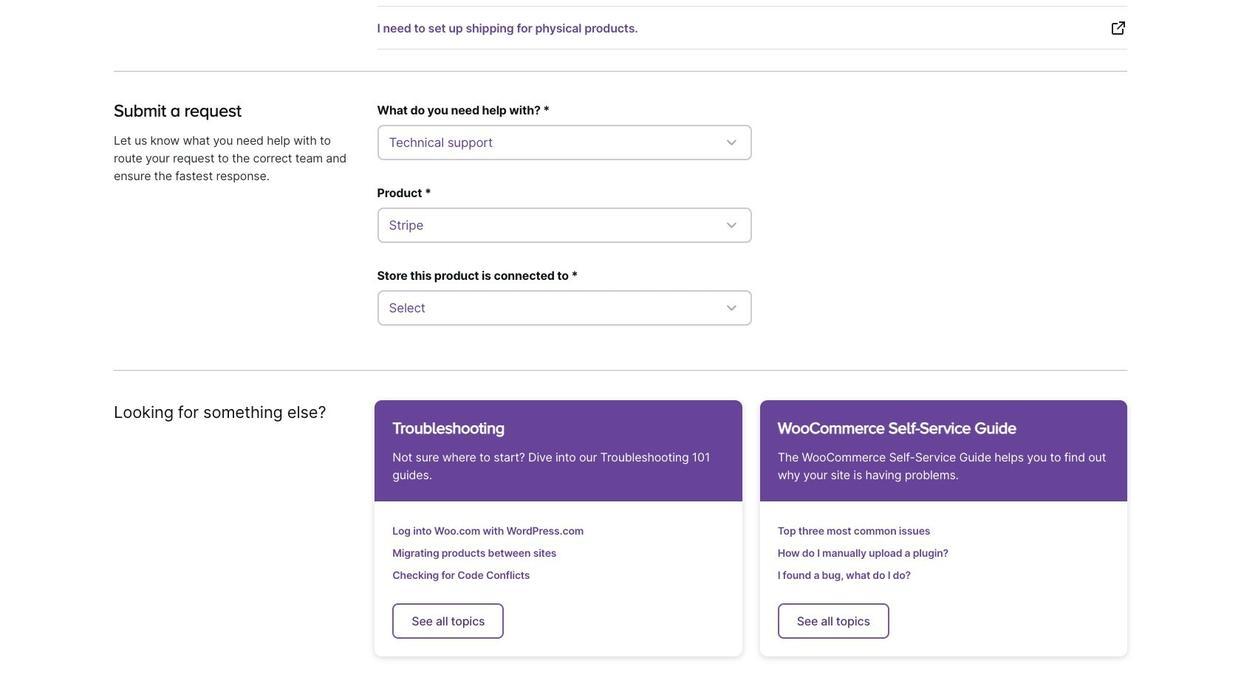 Task type: locate. For each thing, give the bounding box(es) containing it.
angle down image
[[723, 134, 741, 151], [723, 299, 741, 317]]

1 vertical spatial angle down image
[[723, 299, 741, 317]]

None field
[[377, 125, 752, 160], [377, 208, 752, 243], [377, 290, 752, 326], [377, 125, 752, 160], [377, 290, 752, 326]]

0 vertical spatial angle down image
[[723, 134, 741, 151]]

angle down image
[[723, 216, 741, 234]]

1 angle down image from the top
[[723, 134, 741, 151]]



Task type: vqa. For each thing, say whether or not it's contained in the screenshot.
top 'Show Subcategories' image
no



Task type: describe. For each thing, give the bounding box(es) containing it.
2 angle down image from the top
[[723, 299, 741, 317]]

none field angle down
[[377, 208, 752, 243]]



